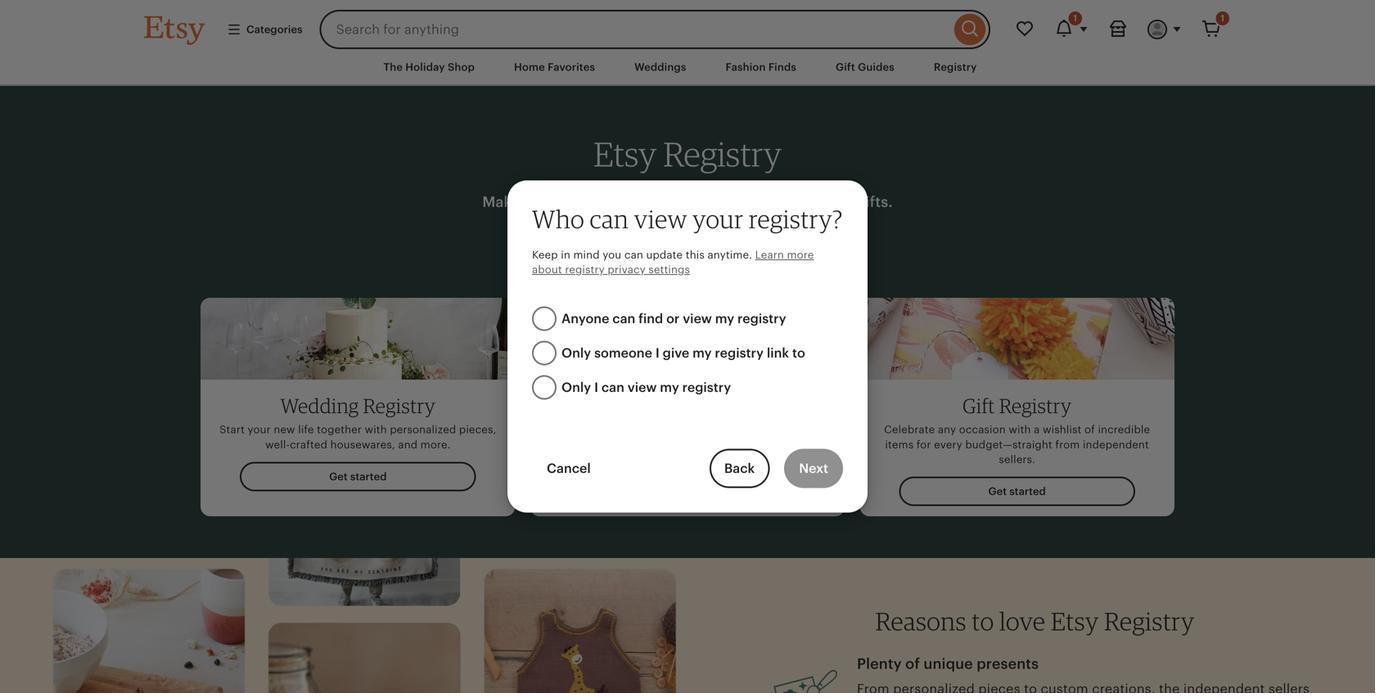 Task type: describe. For each thing, give the bounding box(es) containing it.
settings
[[649, 264, 690, 276]]

more
[[787, 249, 814, 261]]

0 vertical spatial i
[[656, 346, 660, 361]]

can left find
[[613, 312, 636, 326]]

celebrate
[[884, 424, 935, 436]]

learn
[[755, 249, 784, 261]]

0 vertical spatial view
[[634, 204, 688, 234]]

registry for baby
[[676, 394, 748, 418]]

start
[[220, 424, 245, 436]]

my for view
[[660, 381, 679, 395]]

can up privacy
[[625, 249, 644, 261]]

to inside baby registry welcome your little one to the world with custom items and the cutest, cuddliest creations.
[[670, 424, 681, 436]]

well-
[[265, 439, 290, 451]]

presents
[[977, 656, 1039, 673]]

make every milestone meaningful with extra-special gifts.
[[483, 194, 893, 210]]

next
[[799, 462, 829, 476]]

your for view
[[693, 204, 744, 234]]

from
[[1056, 439, 1080, 451]]

only i can view my registry
[[562, 381, 731, 395]]

crafted
[[290, 439, 328, 451]]

creations.
[[728, 439, 780, 451]]

keep in mind you can update this anytime.
[[532, 249, 755, 261]]

1 horizontal spatial the
[[684, 424, 701, 436]]

little
[[622, 424, 645, 436]]

this
[[686, 249, 705, 261]]

make
[[483, 194, 520, 210]]

wedding
[[280, 394, 359, 418]]

only for only i can view my registry
[[562, 381, 591, 395]]

unique
[[924, 656, 973, 673]]

sellers.
[[999, 454, 1036, 466]]

baby
[[627, 394, 672, 418]]

anytime.
[[708, 249, 753, 261]]

find
[[639, 312, 663, 326]]

with inside baby registry welcome your little one to the world with custom items and the cutest, cuddliest creations.
[[736, 424, 758, 436]]

special
[[802, 194, 853, 210]]

plenty
[[857, 656, 902, 673]]

cancel button
[[532, 449, 606, 489]]

0 vertical spatial every
[[524, 194, 564, 210]]

to inside "who can view your registry?" dialog
[[793, 346, 806, 361]]

etsy registry
[[594, 134, 782, 175]]

custom
[[761, 424, 800, 436]]

1 vertical spatial view
[[683, 312, 712, 326]]

registry inside learn more about registry privacy settings
[[565, 264, 605, 276]]

1 vertical spatial etsy
[[1051, 606, 1099, 637]]

with inside gift registry celebrate any occasion with a wishlist of incredible items for every budget—straight from independent sellers.
[[1009, 424, 1031, 436]]

who can view your registry? dialog
[[0, 0, 1376, 694]]

registry for gift
[[1000, 394, 1072, 418]]

meaningful
[[641, 194, 722, 210]]

keep
[[532, 249, 558, 261]]

personalized
[[390, 424, 456, 436]]

independent
[[1083, 439, 1150, 451]]

can down someone
[[602, 381, 625, 395]]

wishlist
[[1043, 424, 1082, 436]]

for
[[917, 439, 931, 451]]

1 vertical spatial the
[[618, 439, 635, 451]]

gifts.
[[857, 194, 893, 210]]

registry?
[[749, 204, 843, 234]]

one
[[648, 424, 667, 436]]

budget—straight
[[966, 439, 1053, 451]]

extra-
[[761, 194, 802, 210]]

registry left link
[[715, 346, 764, 361]]



Task type: vqa. For each thing, say whether or not it's contained in the screenshot.


Task type: locate. For each thing, give the bounding box(es) containing it.
2 and from the left
[[596, 439, 616, 451]]

i down someone
[[595, 381, 599, 395]]

gift registry celebrate any occasion with a wishlist of incredible items for every budget—straight from independent sellers.
[[884, 394, 1151, 466]]

2 vertical spatial view
[[628, 381, 657, 395]]

only down anyone
[[562, 346, 591, 361]]

items
[[803, 424, 831, 436], [885, 439, 914, 451]]

plenty of unique presents
[[857, 656, 1039, 673]]

of
[[1085, 424, 1095, 436], [906, 656, 920, 673]]

love
[[1000, 606, 1046, 637]]

baby registry welcome your little one to the world with custom items and the cutest, cuddliest creations.
[[545, 394, 831, 451]]

in
[[561, 249, 571, 261]]

registry up link
[[738, 312, 787, 326]]

view down someone
[[628, 381, 657, 395]]

back button
[[710, 449, 770, 489]]

2 vertical spatial my
[[660, 381, 679, 395]]

someone
[[595, 346, 653, 361]]

1 horizontal spatial my
[[693, 346, 712, 361]]

0 horizontal spatial etsy
[[594, 134, 657, 175]]

view
[[634, 204, 688, 234], [683, 312, 712, 326], [628, 381, 657, 395]]

2 vertical spatial to
[[972, 606, 994, 637]]

to
[[793, 346, 806, 361], [670, 424, 681, 436], [972, 606, 994, 637]]

view right or
[[683, 312, 712, 326]]

2 horizontal spatial my
[[715, 312, 735, 326]]

0 horizontal spatial and
[[398, 439, 418, 451]]

with left "a"
[[1009, 424, 1031, 436]]

together
[[317, 424, 362, 436]]

0 horizontal spatial the
[[618, 439, 635, 451]]

who can view your registry?
[[532, 204, 843, 234]]

i left give
[[656, 346, 660, 361]]

can
[[590, 204, 629, 234], [625, 249, 644, 261], [613, 312, 636, 326], [602, 381, 625, 395]]

link
[[767, 346, 789, 361]]

with inside wedding registry start your new life together with personalized pieces, well-crafted housewares, and more.
[[365, 424, 387, 436]]

registry inside baby registry welcome your little one to the world with custom items and the cutest, cuddliest creations.
[[676, 394, 748, 418]]

only
[[562, 346, 591, 361], [562, 381, 591, 395]]

the down little
[[618, 439, 635, 451]]

learn more about registry privacy settings link
[[532, 249, 814, 276]]

1 horizontal spatial etsy
[[1051, 606, 1099, 637]]

my
[[715, 312, 735, 326], [693, 346, 712, 361], [660, 381, 679, 395]]

banner
[[115, 0, 1261, 49]]

every right make at the top of page
[[524, 194, 564, 210]]

anyone
[[562, 312, 610, 326]]

and inside wedding registry start your new life together with personalized pieces, well-crafted housewares, and more.
[[398, 439, 418, 451]]

only up welcome
[[562, 381, 591, 395]]

your inside dialog
[[693, 204, 744, 234]]

of right plenty
[[906, 656, 920, 673]]

1 and from the left
[[398, 439, 418, 451]]

0 vertical spatial of
[[1085, 424, 1095, 436]]

items inside baby registry welcome your little one to the world with custom items and the cutest, cuddliest creations.
[[803, 424, 831, 436]]

my down give
[[660, 381, 679, 395]]

new
[[274, 424, 295, 436]]

world
[[703, 424, 733, 436]]

0 horizontal spatial i
[[595, 381, 599, 395]]

privacy
[[608, 264, 646, 276]]

learn more about registry privacy settings
[[532, 249, 814, 276]]

your up anytime.
[[693, 204, 744, 234]]

and left cutest,
[[596, 439, 616, 451]]

pieces,
[[459, 424, 497, 436]]

0 vertical spatial to
[[793, 346, 806, 361]]

give
[[663, 346, 690, 361]]

1 horizontal spatial of
[[1085, 424, 1095, 436]]

my right give
[[693, 346, 712, 361]]

reasons to love etsy registry
[[876, 606, 1195, 637]]

your up well-
[[248, 424, 271, 436]]

or
[[667, 312, 680, 326]]

every inside gift registry celebrate any occasion with a wishlist of incredible items for every budget—straight from independent sellers.
[[934, 439, 963, 451]]

wedding registry start your new life together with personalized pieces, well-crafted housewares, and more.
[[220, 394, 497, 451]]

with
[[726, 194, 757, 210], [365, 424, 387, 436], [736, 424, 758, 436], [1009, 424, 1031, 436]]

1 vertical spatial only
[[562, 381, 591, 395]]

mind
[[574, 249, 600, 261]]

0 horizontal spatial my
[[660, 381, 679, 395]]

of inside gift registry celebrate any occasion with a wishlist of incredible items for every budget—straight from independent sellers.
[[1085, 424, 1095, 436]]

of right wishlist
[[1085, 424, 1095, 436]]

anyone can find or view my registry
[[562, 312, 787, 326]]

with up creations.
[[736, 424, 758, 436]]

etsy
[[594, 134, 657, 175], [1051, 606, 1099, 637]]

my for give
[[693, 346, 712, 361]]

life
[[298, 424, 314, 436]]

your for start
[[248, 424, 271, 436]]

etsy right love
[[1051, 606, 1099, 637]]

your inside wedding registry start your new life together with personalized pieces, well-crafted housewares, and more.
[[248, 424, 271, 436]]

any
[[938, 424, 956, 436]]

registry down only someone i give my registry link to
[[683, 381, 731, 395]]

every
[[524, 194, 564, 210], [934, 439, 963, 451]]

0 horizontal spatial to
[[670, 424, 681, 436]]

registry inside wedding registry start your new life together with personalized pieces, well-crafted housewares, and more.
[[363, 394, 436, 418]]

registry for etsy
[[663, 134, 782, 175]]

1 vertical spatial to
[[670, 424, 681, 436]]

only someone i give my registry link to
[[562, 346, 806, 361]]

items down the celebrate
[[885, 439, 914, 451]]

0 vertical spatial the
[[684, 424, 701, 436]]

registry
[[663, 134, 782, 175], [363, 394, 436, 418], [676, 394, 748, 418], [1000, 394, 1072, 418], [1105, 606, 1195, 637]]

next button
[[785, 449, 843, 489]]

1 vertical spatial i
[[595, 381, 599, 395]]

1 vertical spatial items
[[885, 439, 914, 451]]

your left little
[[595, 424, 619, 436]]

who
[[532, 204, 585, 234]]

0 horizontal spatial items
[[803, 424, 831, 436]]

registry for wedding
[[363, 394, 436, 418]]

0 horizontal spatial of
[[906, 656, 920, 673]]

1 horizontal spatial to
[[793, 346, 806, 361]]

0 vertical spatial items
[[803, 424, 831, 436]]

gift
[[963, 394, 995, 418]]

to left love
[[972, 606, 994, 637]]

1 horizontal spatial items
[[885, 439, 914, 451]]

items inside gift registry celebrate any occasion with a wishlist of incredible items for every budget—straight from independent sellers.
[[885, 439, 914, 451]]

your inside baby registry welcome your little one to the world with custom items and the cutest, cuddliest creations.
[[595, 424, 619, 436]]

view up update
[[634, 204, 688, 234]]

milestone
[[567, 194, 638, 210]]

0 vertical spatial only
[[562, 346, 591, 361]]

and
[[398, 439, 418, 451], [596, 439, 616, 451]]

1 only from the top
[[562, 346, 591, 361]]

the
[[684, 424, 701, 436], [618, 439, 635, 451]]

items right 'custom' on the right bottom of the page
[[803, 424, 831, 436]]

welcome
[[545, 424, 593, 436]]

update
[[646, 249, 683, 261]]

back
[[725, 462, 755, 476]]

1 horizontal spatial your
[[595, 424, 619, 436]]

with left extra-
[[726, 194, 757, 210]]

2 horizontal spatial to
[[972, 606, 994, 637]]

housewares,
[[330, 439, 395, 451]]

etsy up "milestone"
[[594, 134, 657, 175]]

0 vertical spatial my
[[715, 312, 735, 326]]

1 horizontal spatial and
[[596, 439, 616, 451]]

registry
[[565, 264, 605, 276], [738, 312, 787, 326], [715, 346, 764, 361], [683, 381, 731, 395]]

about
[[532, 264, 562, 276]]

can up the you
[[590, 204, 629, 234]]

you
[[603, 249, 622, 261]]

every down any
[[934, 439, 963, 451]]

registry down mind
[[565, 264, 605, 276]]

to right one
[[670, 424, 681, 436]]

registry inside gift registry celebrate any occasion with a wishlist of incredible items for every budget—straight from independent sellers.
[[1000, 394, 1072, 418]]

occasion
[[959, 424, 1006, 436]]

0 vertical spatial etsy
[[594, 134, 657, 175]]

cancel
[[547, 462, 591, 476]]

my right or
[[715, 312, 735, 326]]

1 vertical spatial of
[[906, 656, 920, 673]]

cuddliest
[[677, 439, 725, 451]]

2 horizontal spatial your
[[693, 204, 744, 234]]

and inside baby registry welcome your little one to the world with custom items and the cutest, cuddliest creations.
[[596, 439, 616, 451]]

to right link
[[793, 346, 806, 361]]

1 horizontal spatial every
[[934, 439, 963, 451]]

the up cuddliest
[[684, 424, 701, 436]]

and down personalized
[[398, 439, 418, 451]]

1 horizontal spatial i
[[656, 346, 660, 361]]

your for welcome
[[595, 424, 619, 436]]

only for only someone i give my registry link to
[[562, 346, 591, 361]]

a
[[1034, 424, 1040, 436]]

cutest,
[[638, 439, 674, 451]]

1 vertical spatial every
[[934, 439, 963, 451]]

i
[[656, 346, 660, 361], [595, 381, 599, 395]]

0 horizontal spatial your
[[248, 424, 271, 436]]

2 only from the top
[[562, 381, 591, 395]]

your
[[693, 204, 744, 234], [248, 424, 271, 436], [595, 424, 619, 436]]

0 horizontal spatial every
[[524, 194, 564, 210]]

with up the housewares,
[[365, 424, 387, 436]]

1 vertical spatial my
[[693, 346, 712, 361]]

None search field
[[320, 10, 991, 49]]

menu bar
[[115, 49, 1261, 86]]

reasons
[[876, 606, 967, 637]]

more.
[[421, 439, 451, 451]]

incredible
[[1098, 424, 1151, 436]]



